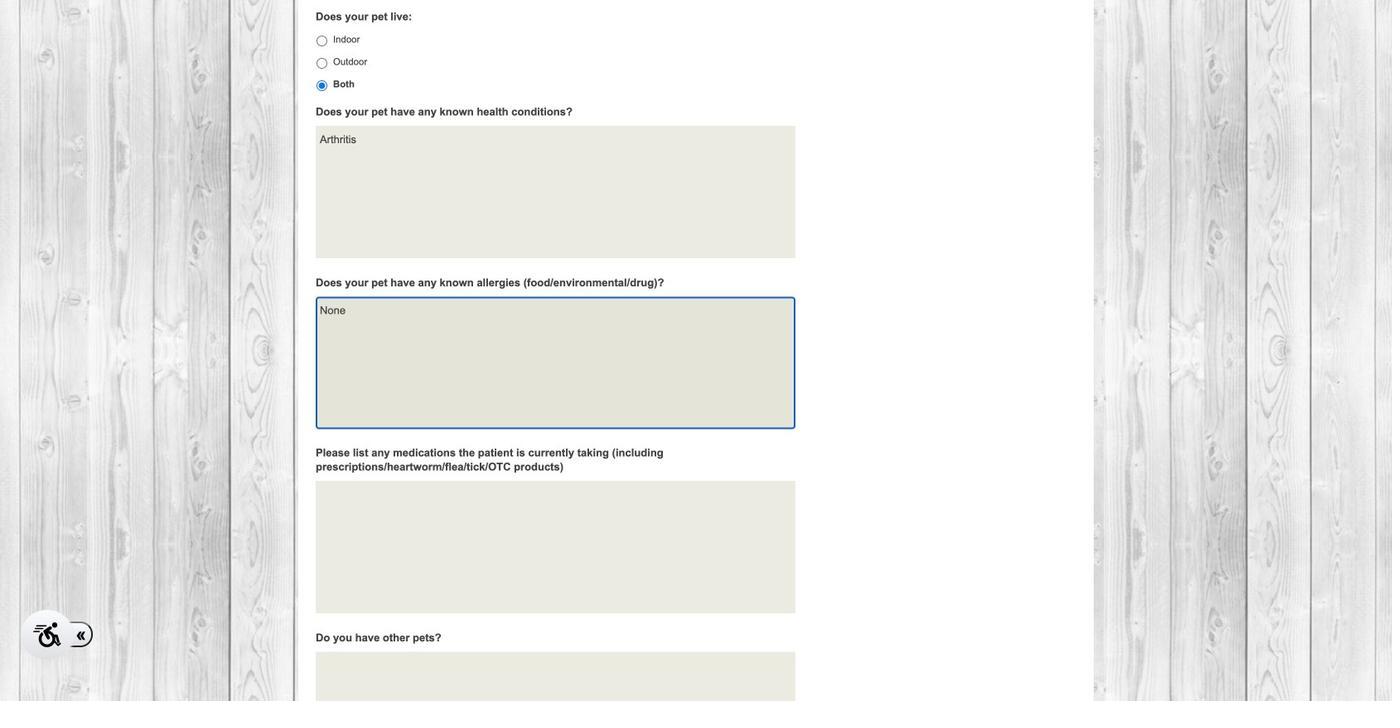 Task type: locate. For each thing, give the bounding box(es) containing it.
None text field
[[316, 126, 796, 258], [316, 297, 796, 430], [316, 481, 796, 614], [316, 126, 796, 258], [316, 297, 796, 430], [316, 481, 796, 614]]

wheelchair image
[[33, 623, 61, 648]]

None text field
[[316, 652, 796, 702]]

None radio
[[317, 80, 327, 91]]

None radio
[[317, 35, 327, 46], [317, 58, 327, 69], [317, 35, 327, 46], [317, 58, 327, 69]]



